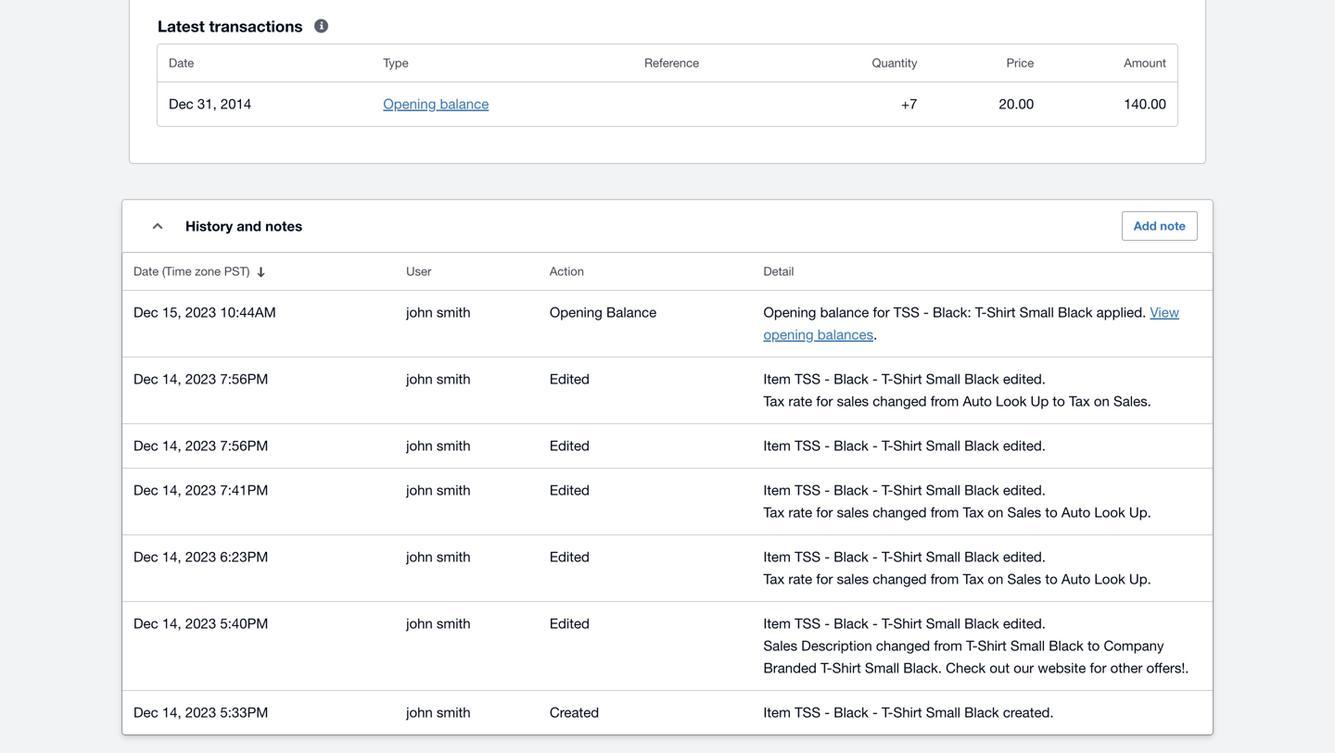 Task type: locate. For each thing, give the bounding box(es) containing it.
sales down item tss - black - t-shirt small black edited.
[[837, 504, 869, 521]]

for inside 'item tss - black - t-shirt small black edited. sales description changed from t-shirt small black to company branded t-shirt small black.  check out our website for other offers!.'
[[1090, 660, 1107, 676]]

opening
[[383, 96, 436, 112], [550, 304, 603, 320], [764, 304, 816, 320]]

from for dec 14, 2023 6:23pm
[[931, 571, 959, 587]]

add note button
[[1122, 211, 1198, 241]]

latest transactions
[[158, 17, 303, 35]]

5 item from the top
[[764, 616, 791, 632]]

from down item tss - black - t-shirt small black edited.
[[931, 504, 959, 521]]

created.
[[1003, 705, 1054, 721]]

7:56pm up 7:41pm
[[220, 438, 268, 454]]

from
[[931, 393, 959, 409], [931, 504, 959, 521], [931, 571, 959, 587], [934, 638, 962, 654]]

1 vertical spatial sales
[[1007, 571, 1041, 587]]

0 vertical spatial date
[[169, 56, 194, 70]]

opening inside list of transactions element
[[383, 96, 436, 112]]

2023 right '15,'
[[185, 304, 216, 320]]

4 john from the top
[[406, 482, 433, 498]]

date inside "button"
[[134, 264, 159, 279]]

5:33pm
[[220, 705, 268, 721]]

0 vertical spatial auto
[[963, 393, 992, 409]]

7:41pm
[[220, 482, 268, 498]]

edited. inside the item tss - black - t-shirt small black edited. tax rate for sales changed from auto look up to tax on sales.
[[1003, 371, 1046, 387]]

1 vertical spatial balance
[[820, 304, 869, 320]]

tax
[[764, 393, 785, 409], [1069, 393, 1090, 409], [764, 504, 785, 521], [963, 504, 984, 521], [764, 571, 785, 587], [963, 571, 984, 587]]

5 2023 from the top
[[185, 549, 216, 565]]

7:56pm for item tss - black - t-shirt small black edited. tax rate for sales changed from auto look up to tax on sales.
[[220, 371, 268, 387]]

toggle button
[[139, 208, 176, 245]]

3 sales from the top
[[837, 571, 869, 587]]

dec
[[169, 96, 194, 112], [134, 304, 158, 320], [134, 371, 158, 387], [134, 438, 158, 454], [134, 482, 158, 498], [134, 549, 158, 565], [134, 616, 158, 632], [134, 705, 158, 721]]

3 edited. from the top
[[1003, 482, 1046, 498]]

for for dec 14, 2023 6:23pm
[[816, 571, 833, 587]]

2 item from the top
[[764, 438, 791, 454]]

on inside the item tss - black - t-shirt small black edited. tax rate for sales changed from auto look up to tax on sales.
[[1094, 393, 1110, 409]]

item tss - black - t-shirt small black edited. tax rate for sales changed from tax on sales to auto look up.
[[764, 482, 1151, 521], [764, 549, 1151, 587]]

rate for 6:23pm
[[788, 571, 812, 587]]

opening balance for tss - black: t-shirt small black applied.
[[764, 304, 1150, 320]]

dec 14, 2023 7:56pm down dec 15, 2023 10:44am
[[134, 371, 268, 387]]

3 john from the top
[[406, 438, 433, 454]]

2 14, from the top
[[162, 438, 181, 454]]

1 horizontal spatial opening
[[550, 304, 603, 320]]

1 7:56pm from the top
[[220, 371, 268, 387]]

3 rate from the top
[[788, 571, 812, 587]]

1 up. from the top
[[1129, 504, 1151, 521]]

from inside the item tss - black - t-shirt small black edited. tax rate for sales changed from auto look up to tax on sales.
[[931, 393, 959, 409]]

1 14, from the top
[[162, 371, 181, 387]]

2 smith from the top
[[437, 371, 471, 387]]

opening balance
[[550, 304, 657, 320]]

list of transactions element
[[158, 45, 1178, 126]]

5 edited. from the top
[[1003, 616, 1046, 632]]

sales for dec 14, 2023 7:41pm
[[837, 504, 869, 521]]

2 rate from the top
[[788, 504, 812, 521]]

on
[[1094, 393, 1110, 409], [988, 504, 1004, 521], [988, 571, 1004, 587]]

sales
[[1007, 504, 1041, 521], [1007, 571, 1041, 587], [764, 638, 798, 654]]

0 horizontal spatial date
[[134, 264, 159, 279]]

0 vertical spatial on
[[1094, 393, 1110, 409]]

sales up description
[[837, 571, 869, 587]]

opening down type
[[383, 96, 436, 112]]

2 dec 14, 2023 7:56pm from the top
[[134, 438, 268, 454]]

up.
[[1129, 504, 1151, 521], [1129, 571, 1151, 587]]

2023
[[185, 304, 216, 320], [185, 371, 216, 387], [185, 438, 216, 454], [185, 482, 216, 498], [185, 549, 216, 565], [185, 616, 216, 632], [185, 705, 216, 721]]

changed inside 'item tss - black - t-shirt small black edited. sales description changed from t-shirt small black to company branded t-shirt small black.  check out our website for other offers!.'
[[876, 638, 930, 654]]

view opening balances
[[764, 304, 1180, 343]]

1 sales from the top
[[837, 393, 869, 409]]

dec 14, 2023 7:56pm up dec 14, 2023 7:41pm
[[134, 438, 268, 454]]

to inside the item tss - black - t-shirt small black edited. tax rate for sales changed from auto look up to tax on sales.
[[1053, 393, 1065, 409]]

1 vertical spatial date
[[134, 264, 159, 279]]

2 vertical spatial auto
[[1062, 571, 1091, 587]]

dec 14, 2023 5:33pm
[[134, 705, 268, 721]]

1 vertical spatial sales
[[837, 504, 869, 521]]

5 john from the top
[[406, 549, 433, 565]]

1 vertical spatial item tss - black - t-shirt small black edited. tax rate for sales changed from tax on sales to auto look up.
[[764, 549, 1151, 587]]

user button
[[395, 253, 539, 290]]

1 vertical spatial auto
[[1062, 504, 1091, 521]]

1 rate from the top
[[788, 393, 812, 409]]

1 dec 14, 2023 7:56pm from the top
[[134, 371, 268, 387]]

0 vertical spatial 7:56pm
[[220, 371, 268, 387]]

date left (time
[[134, 264, 159, 279]]

balance
[[440, 96, 489, 112], [820, 304, 869, 320]]

opening up opening
[[764, 304, 816, 320]]

item tss - black - t-shirt small black edited. tax rate for sales changed from tax on sales to auto look up. for 6:23pm
[[764, 549, 1151, 587]]

1 item tss - black - t-shirt small black edited. tax rate for sales changed from tax on sales to auto look up. from the top
[[764, 482, 1151, 521]]

7:56pm down 10:44am
[[220, 371, 268, 387]]

1 vertical spatial up.
[[1129, 571, 1151, 587]]

balance for opening balance
[[440, 96, 489, 112]]

opening
[[764, 326, 814, 343]]

2023 up dec 14, 2023 7:41pm
[[185, 438, 216, 454]]

14, left the 5:33pm
[[162, 705, 181, 721]]

0 vertical spatial look
[[996, 393, 1027, 409]]

opening down action
[[550, 304, 603, 320]]

look for dec 14, 2023 7:41pm
[[1095, 504, 1125, 521]]

(time
[[162, 264, 192, 279]]

7 smith from the top
[[437, 705, 471, 721]]

2 vertical spatial rate
[[788, 571, 812, 587]]

4 2023 from the top
[[185, 482, 216, 498]]

small inside the item tss - black - t-shirt small black edited. tax rate for sales changed from auto look up to tax on sales.
[[926, 371, 961, 387]]

2014
[[221, 96, 252, 112]]

date down latest
[[169, 56, 194, 70]]

sales inside the item tss - black - t-shirt small black edited. tax rate for sales changed from auto look up to tax on sales.
[[837, 393, 869, 409]]

3 smith from the top
[[437, 438, 471, 454]]

for
[[873, 304, 890, 320], [816, 393, 833, 409], [816, 504, 833, 521], [816, 571, 833, 587], [1090, 660, 1107, 676]]

1 vertical spatial dec 14, 2023 7:56pm
[[134, 438, 268, 454]]

from up item tss - black - t-shirt small black edited.
[[931, 393, 959, 409]]

2 sales from the top
[[837, 504, 869, 521]]

price
[[1007, 56, 1034, 70]]

rate inside the item tss - black - t-shirt small black edited. tax rate for sales changed from auto look up to tax on sales.
[[788, 393, 812, 409]]

date
[[169, 56, 194, 70], [134, 264, 159, 279]]

2023 down dec 15, 2023 10:44am
[[185, 371, 216, 387]]

1 horizontal spatial balance
[[820, 304, 869, 320]]

5 14, from the top
[[162, 616, 181, 632]]

1 john from the top
[[406, 304, 433, 320]]

for inside the item tss - black - t-shirt small black edited. tax rate for sales changed from auto look up to tax on sales.
[[816, 393, 833, 409]]

item
[[764, 371, 791, 387], [764, 438, 791, 454], [764, 482, 791, 498], [764, 549, 791, 565], [764, 616, 791, 632], [764, 705, 791, 721]]

2 vertical spatial sales
[[837, 571, 869, 587]]

smith
[[437, 304, 471, 320], [437, 371, 471, 387], [437, 438, 471, 454], [437, 482, 471, 498], [437, 549, 471, 565], [437, 616, 471, 632], [437, 705, 471, 721]]

-
[[923, 304, 929, 320], [825, 371, 830, 387], [872, 371, 878, 387], [825, 438, 830, 454], [872, 438, 878, 454], [825, 482, 830, 498], [872, 482, 878, 498], [825, 549, 830, 565], [872, 549, 878, 565], [825, 616, 830, 632], [872, 616, 878, 632], [825, 705, 830, 721], [872, 705, 878, 721]]

1 vertical spatial rate
[[788, 504, 812, 521]]

from inside 'item tss - black - t-shirt small black edited. sales description changed from t-shirt small black to company branded t-shirt small black.  check out our website for other offers!.'
[[934, 638, 962, 654]]

14, down '15,'
[[162, 371, 181, 387]]

sales down balances
[[837, 393, 869, 409]]

0 vertical spatial item tss - black - t-shirt small black edited. tax rate for sales changed from tax on sales to auto look up.
[[764, 482, 1151, 521]]

on for dec 14, 2023 7:41pm
[[988, 504, 1004, 521]]

1 horizontal spatial date
[[169, 56, 194, 70]]

opening for opening balance
[[550, 304, 603, 320]]

small
[[1020, 304, 1054, 320], [926, 371, 961, 387], [926, 438, 961, 454], [926, 482, 961, 498], [926, 549, 961, 565], [926, 616, 961, 632], [1011, 638, 1045, 654], [865, 660, 900, 676], [926, 705, 961, 721]]

to for dec 14, 2023 7:41pm
[[1045, 504, 1058, 521]]

14, left 6:23pm
[[162, 549, 181, 565]]

2023 left 7:41pm
[[185, 482, 216, 498]]

rate
[[788, 393, 812, 409], [788, 504, 812, 521], [788, 571, 812, 587]]

0 horizontal spatial balance
[[440, 96, 489, 112]]

2023 left the 5:33pm
[[185, 705, 216, 721]]

dec 14, 2023 7:56pm
[[134, 371, 268, 387], [134, 438, 268, 454]]

history
[[185, 218, 233, 235]]

1 vertical spatial look
[[1095, 504, 1125, 521]]

dec 14, 2023 7:56pm for item tss - black - t-shirt small black edited.
[[134, 438, 268, 454]]

6 smith from the top
[[437, 616, 471, 632]]

changed inside the item tss - black - t-shirt small black edited. tax rate for sales changed from auto look up to tax on sales.
[[873, 393, 927, 409]]

0 horizontal spatial opening
[[383, 96, 436, 112]]

3 john smith from the top
[[406, 438, 471, 454]]

item inside 'item tss - black - t-shirt small black edited. sales description changed from t-shirt small black to company branded t-shirt small black.  check out our website for other offers!.'
[[764, 616, 791, 632]]

tss
[[894, 304, 920, 320], [795, 371, 821, 387], [795, 438, 821, 454], [795, 482, 821, 498], [795, 549, 821, 565], [795, 616, 821, 632], [795, 705, 821, 721]]

john smith
[[406, 304, 471, 320], [406, 371, 471, 387], [406, 438, 471, 454], [406, 482, 471, 498], [406, 549, 471, 565], [406, 616, 471, 632], [406, 705, 471, 721]]

sales for dec 14, 2023 7:56pm
[[837, 393, 869, 409]]

2 john smith from the top
[[406, 371, 471, 387]]

list of history for this document element
[[122, 253, 1213, 735]]

1 vertical spatial 7:56pm
[[220, 438, 268, 454]]

from for dec 14, 2023 7:41pm
[[931, 504, 959, 521]]

1 edited. from the top
[[1003, 371, 1046, 387]]

check
[[946, 660, 986, 676]]

auto
[[963, 393, 992, 409], [1062, 504, 1091, 521], [1062, 571, 1091, 587]]

date inside list of transactions element
[[169, 56, 194, 70]]

0 vertical spatial balance
[[440, 96, 489, 112]]

item tss - black - t-shirt small black edited. tax rate for sales changed from tax on sales to auto look up. up 'item tss - black - t-shirt small black edited. sales description changed from t-shirt small black to company branded t-shirt small black.  check out our website for other offers!.'
[[764, 549, 1151, 587]]

1 item from the top
[[764, 371, 791, 387]]

7 john smith from the top
[[406, 705, 471, 721]]

item tss - black - t-shirt small black created.
[[764, 705, 1054, 721]]

0 vertical spatial rate
[[788, 393, 812, 409]]

14, left 5:40pm
[[162, 616, 181, 632]]

to
[[1053, 393, 1065, 409], [1045, 504, 1058, 521], [1045, 571, 1058, 587], [1088, 638, 1100, 654]]

edited.
[[1003, 371, 1046, 387], [1003, 438, 1046, 454], [1003, 482, 1046, 498], [1003, 549, 1046, 565], [1003, 616, 1046, 632]]

item tss - black - t-shirt small black edited. tax rate for sales changed from tax on sales to auto look up. down item tss - black - t-shirt small black edited.
[[764, 482, 1151, 521]]

1 edited from the top
[[550, 371, 590, 387]]

auto for dec 14, 2023 6:23pm
[[1062, 571, 1091, 587]]

t- inside the item tss - black - t-shirt small black edited. tax rate for sales changed from auto look up to tax on sales.
[[882, 371, 893, 387]]

140.00
[[1124, 96, 1166, 112]]

sales.
[[1114, 393, 1151, 409]]

sales
[[837, 393, 869, 409], [837, 504, 869, 521], [837, 571, 869, 587]]

6:23pm
[[220, 549, 268, 565]]

4 edited. from the top
[[1003, 549, 1046, 565]]

sales inside 'item tss - black - t-shirt small black edited. sales description changed from t-shirt small black to company branded t-shirt small black.  check out our website for other offers!.'
[[764, 638, 798, 654]]

2 up. from the top
[[1129, 571, 1151, 587]]

history and notes
[[185, 218, 302, 235]]

latest
[[158, 17, 205, 35]]

item tss - black - t-shirt small black edited. tax rate for sales changed from auto look up to tax on sales.
[[764, 371, 1151, 409]]

1 vertical spatial on
[[988, 504, 1004, 521]]

dec inside list of transactions element
[[169, 96, 194, 112]]

0 vertical spatial dec 14, 2023 7:56pm
[[134, 371, 268, 387]]

note
[[1160, 219, 1186, 233]]

3 2023 from the top
[[185, 438, 216, 454]]

john
[[406, 304, 433, 320], [406, 371, 433, 387], [406, 438, 433, 454], [406, 482, 433, 498], [406, 549, 433, 565], [406, 616, 433, 632], [406, 705, 433, 721]]

0 vertical spatial sales
[[837, 393, 869, 409]]

1 2023 from the top
[[185, 304, 216, 320]]

7:56pm
[[220, 371, 268, 387], [220, 438, 268, 454]]

amount
[[1124, 56, 1166, 70]]

2 vertical spatial look
[[1095, 571, 1125, 587]]

more info image
[[303, 7, 340, 45]]

date for date
[[169, 56, 194, 70]]

from up 'item tss - black - t-shirt small black edited. sales description changed from t-shirt small black to company branded t-shirt small black.  check out our website for other offers!.'
[[931, 571, 959, 587]]

balance inside list of transactions element
[[440, 96, 489, 112]]

14,
[[162, 371, 181, 387], [162, 438, 181, 454], [162, 482, 181, 498], [162, 549, 181, 565], [162, 616, 181, 632], [162, 705, 181, 721]]

4 john smith from the top
[[406, 482, 471, 498]]

t-
[[975, 304, 987, 320], [882, 371, 893, 387], [882, 438, 893, 454], [882, 482, 893, 498], [882, 549, 893, 565], [882, 616, 893, 632], [966, 638, 978, 654], [821, 660, 832, 676], [882, 705, 893, 721]]

2 item tss - black - t-shirt small black edited. tax rate for sales changed from tax on sales to auto look up. from the top
[[764, 549, 1151, 587]]

changed for dec 14, 2023 7:56pm
[[873, 393, 927, 409]]

2 vertical spatial on
[[988, 571, 1004, 587]]

0 vertical spatial sales
[[1007, 504, 1041, 521]]

pst)
[[224, 264, 250, 279]]

2 horizontal spatial opening
[[764, 304, 816, 320]]

0 vertical spatial up.
[[1129, 504, 1151, 521]]

2 7:56pm from the top
[[220, 438, 268, 454]]

15,
[[162, 304, 181, 320]]

date (time zone pst) button
[[122, 253, 395, 290]]

14, left 7:41pm
[[162, 482, 181, 498]]

2023 left 5:40pm
[[185, 616, 216, 632]]

item tss - black - t-shirt small black edited.
[[764, 438, 1046, 454]]

tss inside the item tss - black - t-shirt small black edited. tax rate for sales changed from auto look up to tax on sales.
[[795, 371, 821, 387]]

2023 left 6:23pm
[[185, 549, 216, 565]]

14, up dec 14, 2023 7:41pm
[[162, 438, 181, 454]]

2 vertical spatial sales
[[764, 638, 798, 654]]

up. for dec 14, 2023 7:41pm
[[1129, 504, 1151, 521]]

from up check on the bottom right of page
[[934, 638, 962, 654]]

look
[[996, 393, 1027, 409], [1095, 504, 1125, 521], [1095, 571, 1125, 587]]

add note
[[1134, 219, 1186, 233]]

edited
[[550, 371, 590, 387], [550, 438, 590, 454], [550, 482, 590, 498], [550, 549, 590, 565], [550, 616, 590, 632]]

dec 14, 2023 6:23pm
[[134, 549, 268, 565]]

balance inside list of history for this document element
[[820, 304, 869, 320]]



Task type: vqa. For each thing, say whether or not it's contained in the screenshot.


Task type: describe. For each thing, give the bounding box(es) containing it.
add
[[1134, 219, 1157, 233]]

auto for dec 14, 2023 7:41pm
[[1062, 504, 1091, 521]]

4 edited from the top
[[550, 549, 590, 565]]

6 john from the top
[[406, 616, 433, 632]]

7 john from the top
[[406, 705, 433, 721]]

dec 14, 2023 5:40pm
[[134, 616, 268, 632]]

and
[[237, 218, 261, 235]]

on for dec 14, 2023 6:23pm
[[988, 571, 1004, 587]]

for for dec 14, 2023 7:41pm
[[816, 504, 833, 521]]

31,
[[197, 96, 217, 112]]

changed for dec 14, 2023 7:41pm
[[873, 504, 927, 521]]

view
[[1150, 304, 1180, 320]]

from for dec 14, 2023 7:56pm
[[931, 393, 959, 409]]

6 item from the top
[[764, 705, 791, 721]]

type
[[383, 56, 408, 70]]

user
[[406, 264, 431, 279]]

5:40pm
[[220, 616, 268, 632]]

7:56pm for item tss - black - t-shirt small black edited.
[[220, 438, 268, 454]]

description
[[801, 638, 872, 654]]

balances
[[818, 326, 874, 343]]

dec 15, 2023 10:44am
[[134, 304, 276, 320]]

4 smith from the top
[[437, 482, 471, 498]]

3 14, from the top
[[162, 482, 181, 498]]

black:
[[933, 304, 971, 320]]

up
[[1031, 393, 1049, 409]]

item tss - black - t-shirt small black edited. tax rate for sales changed from tax on sales to auto look up. for 7:41pm
[[764, 482, 1151, 521]]

for for dec 14, 2023 7:56pm
[[816, 393, 833, 409]]

4 14, from the top
[[162, 549, 181, 565]]

dec 14, 2023 7:56pm for item tss - black - t-shirt small black edited. tax rate for sales changed from auto look up to tax on sales.
[[134, 371, 268, 387]]

opening balance
[[383, 96, 489, 112]]

transactions
[[209, 17, 303, 35]]

company
[[1104, 638, 1164, 654]]

date for date (time zone pst)
[[134, 264, 159, 279]]

branded
[[764, 660, 817, 676]]

opening balance link
[[383, 96, 489, 112]]

action
[[550, 264, 584, 279]]

balance
[[606, 304, 657, 320]]

other
[[1111, 660, 1143, 676]]

rate for 7:56pm
[[788, 393, 812, 409]]

out
[[990, 660, 1010, 676]]

notes
[[265, 218, 302, 235]]

2 edited. from the top
[[1003, 438, 1046, 454]]

detail
[[764, 264, 794, 279]]

action button
[[539, 253, 752, 290]]

detail button
[[752, 253, 1213, 290]]

5 edited from the top
[[550, 616, 590, 632]]

dec 14, 2023 7:41pm
[[134, 482, 268, 498]]

look for dec 14, 2023 6:23pm
[[1095, 571, 1125, 587]]

to for dec 14, 2023 7:56pm
[[1053, 393, 1065, 409]]

dec 31, 2014
[[169, 96, 252, 112]]

2 edited from the top
[[550, 438, 590, 454]]

zone
[[195, 264, 221, 279]]

3 item from the top
[[764, 482, 791, 498]]

sales for 7:41pm
[[1007, 504, 1041, 521]]

toggle image
[[153, 223, 163, 229]]

quantity
[[872, 56, 917, 70]]

1 smith from the top
[[437, 304, 471, 320]]

item inside the item tss - black - t-shirt small black edited. tax rate for sales changed from auto look up to tax on sales.
[[764, 371, 791, 387]]

6 14, from the top
[[162, 705, 181, 721]]

6 2023 from the top
[[185, 616, 216, 632]]

edited. inside 'item tss - black - t-shirt small black edited. sales description changed from t-shirt small black to company branded t-shirt small black.  check out our website for other offers!.'
[[1003, 616, 1046, 632]]

offers!.
[[1147, 660, 1189, 676]]

5 john smith from the top
[[406, 549, 471, 565]]

balance for opening balance for tss - black: t-shirt small black applied.
[[820, 304, 869, 320]]

created
[[550, 705, 599, 721]]

changed for dec 14, 2023 6:23pm
[[873, 571, 927, 587]]

2 2023 from the top
[[185, 371, 216, 387]]

date (time zone pst)
[[134, 264, 250, 279]]

up. for dec 14, 2023 6:23pm
[[1129, 571, 1151, 587]]

7 2023 from the top
[[185, 705, 216, 721]]

20.00
[[999, 96, 1034, 112]]

to inside 'item tss - black - t-shirt small black edited. sales description changed from t-shirt small black to company branded t-shirt small black.  check out our website for other offers!.'
[[1088, 638, 1100, 654]]

look inside the item tss - black - t-shirt small black edited. tax rate for sales changed from auto look up to tax on sales.
[[996, 393, 1027, 409]]

black.
[[903, 660, 942, 676]]

shirt inside the item tss - black - t-shirt small black edited. tax rate for sales changed from auto look up to tax on sales.
[[893, 371, 922, 387]]

5 smith from the top
[[437, 549, 471, 565]]

.
[[874, 326, 877, 343]]

sales for dec 14, 2023 6:23pm
[[837, 571, 869, 587]]

opening for opening balance
[[383, 96, 436, 112]]

6 john smith from the top
[[406, 616, 471, 632]]

to for dec 14, 2023 6:23pm
[[1045, 571, 1058, 587]]

opening for opening balance for tss - black: t-shirt small black applied.
[[764, 304, 816, 320]]

2 john from the top
[[406, 371, 433, 387]]

applied.
[[1097, 304, 1146, 320]]

10:44am
[[220, 304, 276, 320]]

auto inside the item tss - black - t-shirt small black edited. tax rate for sales changed from auto look up to tax on sales.
[[963, 393, 992, 409]]

4 item from the top
[[764, 549, 791, 565]]

sales for 6:23pm
[[1007, 571, 1041, 587]]

item tss - black - t-shirt small black edited. sales description changed from t-shirt small black to company branded t-shirt small black.  check out our website for other offers!.
[[764, 616, 1189, 676]]

reference
[[644, 56, 699, 70]]

rate for 7:41pm
[[788, 504, 812, 521]]

+7
[[901, 96, 917, 112]]

tss inside 'item tss - black - t-shirt small black edited. sales description changed from t-shirt small black to company branded t-shirt small black.  check out our website for other offers!.'
[[795, 616, 821, 632]]

3 edited from the top
[[550, 482, 590, 498]]

view opening balances link
[[764, 304, 1180, 343]]

our
[[1014, 660, 1034, 676]]

1 john smith from the top
[[406, 304, 471, 320]]

website
[[1038, 660, 1086, 676]]



